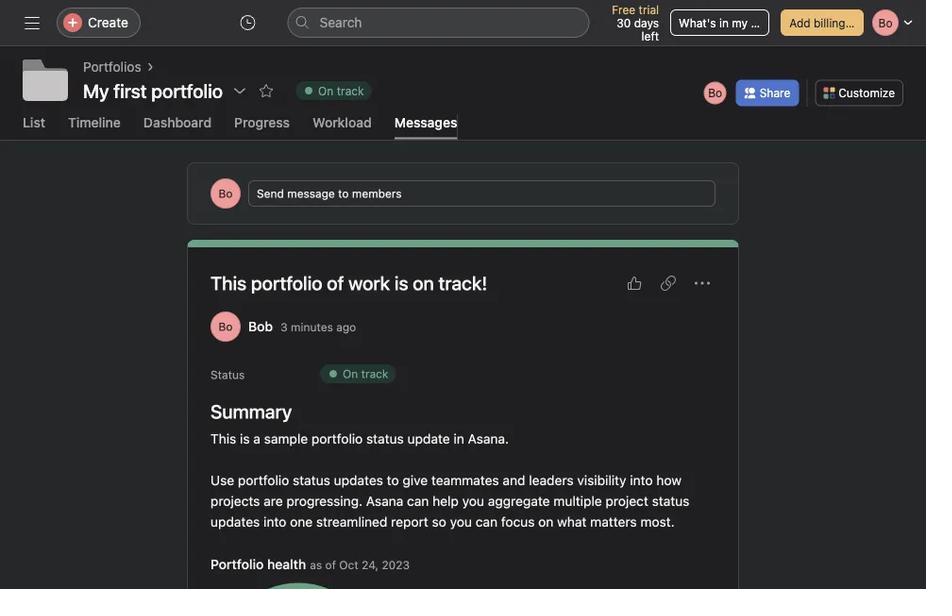 Task type: describe. For each thing, give the bounding box(es) containing it.
1 vertical spatial on track
[[343, 367, 388, 380]]

portfolio for status
[[238, 472, 289, 488]]

on inside on track popup button
[[318, 84, 334, 97]]

leaders
[[529, 472, 574, 488]]

matters
[[590, 514, 637, 529]]

bob 3 minutes ago
[[248, 318, 356, 334]]

ago
[[336, 320, 356, 333]]

0 horizontal spatial into
[[263, 514, 286, 529]]

1 horizontal spatial on
[[343, 367, 358, 380]]

workload
[[313, 114, 372, 130]]

members
[[352, 187, 402, 200]]

bob
[[248, 318, 273, 334]]

status
[[211, 368, 245, 381]]

free trial 30 days left
[[612, 3, 659, 42]]

free
[[612, 3, 636, 16]]

what's in my trial?
[[679, 16, 777, 29]]

2 vertical spatial status
[[652, 493, 690, 509]]

visibility
[[577, 472, 626, 488]]

minutes
[[291, 320, 333, 333]]

dashboard link
[[143, 114, 212, 139]]

0 vertical spatial on
[[413, 272, 434, 294]]

most.
[[641, 514, 675, 529]]

a
[[253, 431, 261, 446]]

days
[[634, 16, 659, 29]]

1 vertical spatial you
[[450, 514, 472, 529]]

progressing.
[[286, 493, 363, 509]]

add to starred image
[[259, 83, 274, 98]]

0 vertical spatial can
[[407, 493, 429, 509]]

left
[[641, 29, 659, 42]]

message
[[287, 187, 335, 200]]

info
[[849, 16, 869, 29]]

share button
[[736, 80, 799, 106]]

list
[[23, 114, 45, 130]]

customize button
[[815, 80, 903, 106]]

on track button
[[287, 77, 380, 104]]

this portfolio of work is on track! link
[[211, 272, 487, 294]]

streamlined
[[316, 514, 387, 529]]

timeline link
[[68, 114, 121, 139]]

send message to members button
[[248, 180, 716, 207]]

in inside button
[[719, 16, 729, 29]]

1 horizontal spatial into
[[630, 472, 653, 488]]

0 vertical spatial updates
[[334, 472, 383, 488]]

asana
[[366, 493, 403, 509]]

search list box
[[288, 8, 590, 38]]

show options image
[[232, 83, 247, 98]]

0 horizontal spatial status
[[293, 472, 330, 488]]

so
[[432, 514, 446, 529]]

30
[[617, 16, 631, 29]]

0 horizontal spatial in
[[454, 431, 464, 446]]

1 vertical spatial bo
[[219, 187, 233, 200]]

progress link
[[234, 114, 290, 139]]

sample
[[264, 431, 308, 446]]

are
[[264, 493, 283, 509]]

0 vertical spatial is
[[394, 272, 408, 294]]

what
[[557, 514, 587, 529]]

add billing info
[[789, 16, 869, 29]]

use portfolio status updates to give teammates and leaders visibility into how projects are progressing. asana can help you aggregate multiple project status updates into one streamlined report so you can focus on what matters most.
[[211, 472, 693, 529]]

this for this is a sample portfolio status update in asana.
[[211, 431, 236, 446]]

my
[[83, 79, 109, 101]]

1 vertical spatial track
[[361, 367, 388, 380]]

track!
[[438, 272, 487, 294]]

this is a sample portfolio status update in asana.
[[211, 431, 509, 446]]

first portfolio
[[114, 79, 223, 101]]

0 likes. click to like this task image
[[627, 275, 642, 291]]

dashboard
[[143, 114, 212, 130]]

how
[[656, 472, 682, 488]]

1 horizontal spatial can
[[476, 514, 498, 529]]

timeline
[[68, 114, 121, 130]]

to inside use portfolio status updates to give teammates and leaders visibility into how projects are progressing. asana can help you aggregate multiple project status updates into one streamlined report so you can focus on what matters most.
[[387, 472, 399, 488]]

history image
[[240, 15, 255, 30]]

on track inside popup button
[[318, 84, 364, 97]]

focus
[[501, 514, 535, 529]]

this portfolio of work is on track!
[[211, 272, 487, 294]]

messages
[[394, 114, 457, 130]]

progress
[[234, 114, 290, 130]]

give
[[403, 472, 428, 488]]

copy link image
[[661, 275, 676, 291]]

3
[[281, 320, 288, 333]]

help
[[433, 493, 459, 509]]

expand sidebar image
[[25, 15, 40, 30]]



Task type: vqa. For each thing, say whether or not it's contained in the screenshot.
the rightmost is
yes



Task type: locate. For each thing, give the bounding box(es) containing it.
create button
[[57, 8, 141, 38]]

send message to members
[[257, 187, 402, 200]]

1 vertical spatial in
[[454, 431, 464, 446]]

1 vertical spatial on
[[343, 367, 358, 380]]

portfolio for of
[[251, 272, 322, 294]]

into
[[630, 472, 653, 488], [263, 514, 286, 529]]

portfolio
[[251, 272, 322, 294], [311, 431, 363, 446], [238, 472, 289, 488]]

track up this is a sample portfolio status update in asana. in the bottom of the page
[[361, 367, 388, 380]]

this
[[211, 272, 247, 294], [211, 431, 236, 446]]

1 vertical spatial on
[[538, 514, 554, 529]]

you down teammates
[[462, 493, 484, 509]]

teammates
[[431, 472, 499, 488]]

of left work
[[327, 272, 344, 294]]

bo left bob
[[219, 320, 233, 333]]

track up the 'workload'
[[337, 84, 364, 97]]

0 horizontal spatial to
[[338, 187, 349, 200]]

0 vertical spatial you
[[462, 493, 484, 509]]

messages link
[[394, 114, 457, 139]]

summary
[[211, 400, 292, 422]]

one
[[290, 514, 313, 529]]

0 vertical spatial into
[[630, 472, 653, 488]]

status
[[366, 431, 404, 446], [293, 472, 330, 488], [652, 493, 690, 509]]

bo left the send
[[219, 187, 233, 200]]

my
[[732, 16, 748, 29]]

portfolios link
[[83, 57, 141, 77]]

0 horizontal spatial updates
[[211, 514, 260, 529]]

is left a
[[240, 431, 250, 446]]

0 vertical spatial on track
[[318, 84, 364, 97]]

2 this from the top
[[211, 431, 236, 446]]

1 vertical spatial this
[[211, 431, 236, 446]]

2 vertical spatial portfolio
[[238, 472, 289, 488]]

track inside popup button
[[337, 84, 364, 97]]

0 vertical spatial on
[[318, 84, 334, 97]]

0 vertical spatial bo
[[708, 86, 722, 100]]

in left asana.
[[454, 431, 464, 446]]

of for oct
[[325, 558, 336, 571]]

portfolio health
[[211, 556, 306, 572]]

on track
[[318, 84, 364, 97], [343, 367, 388, 380]]

0 vertical spatial status
[[366, 431, 404, 446]]

of for work
[[327, 272, 344, 294]]

bob link
[[248, 318, 273, 334]]

work
[[348, 272, 390, 294]]

portfolio health as of oct 24, 2023
[[211, 556, 410, 572]]

0 horizontal spatial is
[[240, 431, 250, 446]]

customize
[[839, 86, 895, 100]]

1 vertical spatial status
[[293, 472, 330, 488]]

updates up asana
[[334, 472, 383, 488]]

list link
[[23, 114, 45, 139]]

search
[[320, 15, 362, 30]]

1 horizontal spatial in
[[719, 16, 729, 29]]

what's
[[679, 16, 716, 29]]

multiple
[[554, 493, 602, 509]]

to left give
[[387, 472, 399, 488]]

my first portfolio
[[83, 79, 223, 101]]

1 horizontal spatial is
[[394, 272, 408, 294]]

0 vertical spatial portfolio
[[251, 272, 322, 294]]

1 vertical spatial portfolio
[[311, 431, 363, 446]]

status down "how"
[[652, 493, 690, 509]]

can left "focus" at the right bottom of the page
[[476, 514, 498, 529]]

1 vertical spatial to
[[387, 472, 399, 488]]

into down are
[[263, 514, 286, 529]]

in
[[719, 16, 729, 29], [454, 431, 464, 446]]

share
[[760, 86, 790, 100]]

on down ago
[[343, 367, 358, 380]]

track
[[337, 84, 364, 97], [361, 367, 388, 380]]

of
[[327, 272, 344, 294], [325, 558, 336, 571]]

1 vertical spatial can
[[476, 514, 498, 529]]

0 horizontal spatial on
[[318, 84, 334, 97]]

1 vertical spatial of
[[325, 558, 336, 571]]

24,
[[362, 558, 379, 571]]

to
[[338, 187, 349, 200], [387, 472, 399, 488]]

bo
[[708, 86, 722, 100], [219, 187, 233, 200], [219, 320, 233, 333]]

on left track!
[[413, 272, 434, 294]]

more actions image
[[695, 275, 710, 291]]

can down give
[[407, 493, 429, 509]]

what's in my trial? button
[[670, 9, 777, 36]]

1 vertical spatial into
[[263, 514, 286, 529]]

you
[[462, 493, 484, 509], [450, 514, 472, 529]]

this left a
[[211, 431, 236, 446]]

1 horizontal spatial status
[[366, 431, 404, 446]]

of inside the portfolio health as of oct 24, 2023
[[325, 558, 336, 571]]

report
[[391, 514, 428, 529]]

trial
[[639, 3, 659, 16]]

portfolios
[[83, 59, 141, 75]]

this for this portfolio of work is on track!
[[211, 272, 247, 294]]

to inside button
[[338, 187, 349, 200]]

is right work
[[394, 272, 408, 294]]

oct
[[339, 558, 359, 571]]

0 vertical spatial this
[[211, 272, 247, 294]]

and
[[503, 472, 525, 488]]

1 horizontal spatial updates
[[334, 472, 383, 488]]

billing
[[814, 16, 846, 29]]

updates down projects at bottom
[[211, 514, 260, 529]]

project
[[606, 493, 648, 509]]

2023
[[382, 558, 410, 571]]

asana.
[[468, 431, 509, 446]]

1 vertical spatial updates
[[211, 514, 260, 529]]

into up project on the bottom of the page
[[630, 472, 653, 488]]

on track down ago
[[343, 367, 388, 380]]

use
[[211, 472, 234, 488]]

0 vertical spatial to
[[338, 187, 349, 200]]

add
[[789, 16, 811, 29]]

1 horizontal spatial to
[[387, 472, 399, 488]]

status up progressing.
[[293, 472, 330, 488]]

portfolio inside use portfolio status updates to give teammates and leaders visibility into how projects are progressing. asana can help you aggregate multiple project status updates into one streamlined report so you can focus on what matters most.
[[238, 472, 289, 488]]

on up the 'workload'
[[318, 84, 334, 97]]

can
[[407, 493, 429, 509], [476, 514, 498, 529]]

create
[[88, 15, 128, 30]]

0 vertical spatial in
[[719, 16, 729, 29]]

1 vertical spatial is
[[240, 431, 250, 446]]

portfolio up 3 at left
[[251, 272, 322, 294]]

this up status
[[211, 272, 247, 294]]

trial?
[[751, 16, 777, 29]]

add billing info button
[[781, 9, 869, 36]]

of right as
[[325, 558, 336, 571]]

update
[[407, 431, 450, 446]]

on inside use portfolio status updates to give teammates and leaders visibility into how projects are progressing. asana can help you aggregate multiple project status updates into one streamlined report so you can focus on what matters most.
[[538, 514, 554, 529]]

bo left share button
[[708, 86, 722, 100]]

search button
[[288, 8, 590, 38]]

workload link
[[313, 114, 372, 139]]

in left my
[[719, 16, 729, 29]]

on track up the 'workload'
[[318, 84, 364, 97]]

2 vertical spatial bo
[[219, 320, 233, 333]]

status left update
[[366, 431, 404, 446]]

portfolio right "sample"
[[311, 431, 363, 446]]

1 horizontal spatial on
[[538, 514, 554, 529]]

portfolio up are
[[238, 472, 289, 488]]

send
[[257, 187, 284, 200]]

as
[[310, 558, 322, 571]]

0 horizontal spatial on
[[413, 272, 434, 294]]

1 this from the top
[[211, 272, 247, 294]]

on left what
[[538, 514, 554, 529]]

on
[[413, 272, 434, 294], [538, 514, 554, 529]]

to right message
[[338, 187, 349, 200]]

2 horizontal spatial status
[[652, 493, 690, 509]]

you right so
[[450, 514, 472, 529]]

on
[[318, 84, 334, 97], [343, 367, 358, 380]]

aggregate
[[488, 493, 550, 509]]

0 vertical spatial track
[[337, 84, 364, 97]]

0 horizontal spatial can
[[407, 493, 429, 509]]

0 vertical spatial of
[[327, 272, 344, 294]]

projects
[[211, 493, 260, 509]]



